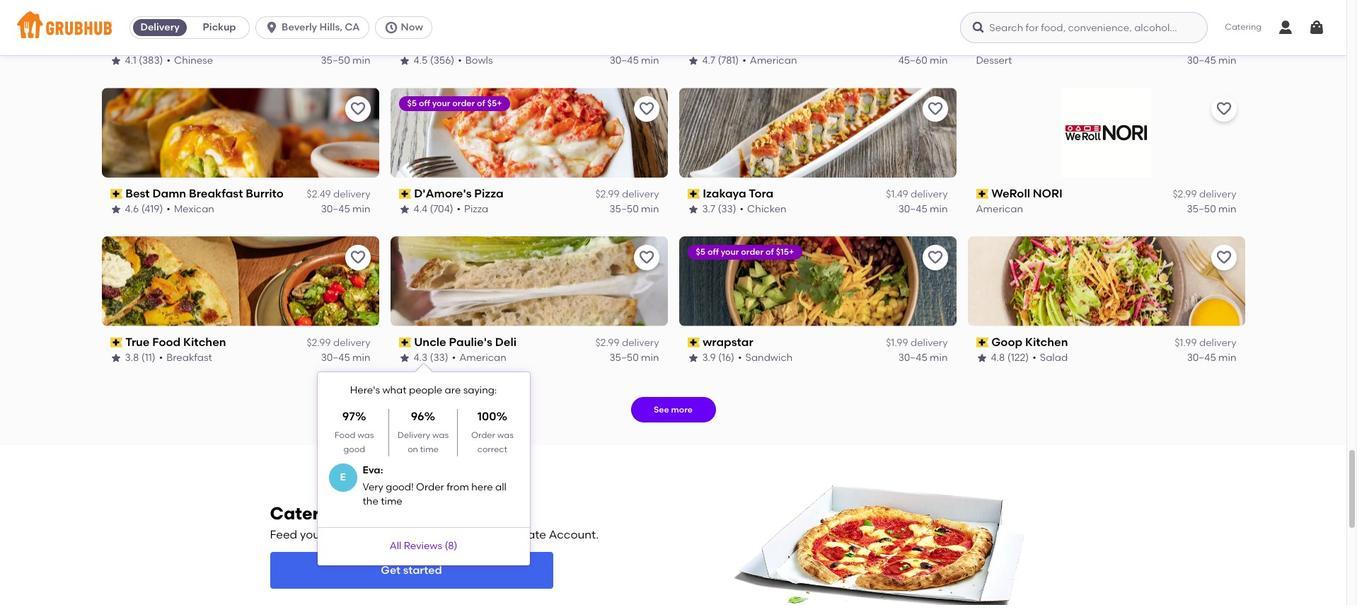 Task type: locate. For each thing, give the bounding box(es) containing it.
2 vertical spatial your
[[300, 528, 324, 542]]

min for norms restaurant
[[930, 54, 948, 66]]

tooltip containing 97
[[318, 364, 530, 565]]

min for uncle paulie's deli
[[641, 352, 659, 364]]

weroll nori logo image
[[1062, 88, 1152, 178]]

hunan
[[125, 38, 162, 52]]

delivery for best damn breakfast burrito
[[333, 189, 371, 201]]

1 horizontal spatial order
[[471, 430, 496, 440]]

chicken
[[748, 203, 787, 215]]

was up correct
[[498, 430, 514, 440]]

catering
[[1226, 22, 1262, 32]]

hungry
[[327, 528, 365, 542]]

subscription pass image left wrapstar
[[688, 338, 700, 348]]

• american down paulie's
[[452, 352, 507, 364]]

(419)
[[141, 203, 163, 215]]

people
[[409, 384, 443, 396]]

0 horizontal spatial $1.49 delivery
[[598, 40, 659, 52]]

1 horizontal spatial food
[[335, 430, 356, 440]]

star icon image left 4.1
[[110, 55, 121, 66]]

1 horizontal spatial kitchen
[[1026, 336, 1069, 349]]

min for best damn breakfast burrito
[[353, 203, 371, 215]]

$2.49 for best damn breakfast burrito
[[307, 189, 331, 201]]

was inside 97 food was good
[[358, 430, 374, 440]]

0 horizontal spatial food
[[152, 336, 181, 349]]

0 horizontal spatial (33)
[[430, 352, 449, 364]]

from
[[447, 481, 469, 493]]

svg image left now
[[384, 21, 398, 35]]

1 horizontal spatial $1.49
[[887, 189, 909, 201]]

star icon image left 3.7
[[688, 204, 699, 215]]

order
[[471, 430, 496, 440], [416, 481, 444, 493]]

order left $15+
[[741, 247, 764, 257]]

star icon image left 4.3
[[399, 352, 410, 364]]

30–45 min for goop kitchen
[[1188, 352, 1237, 364]]

star icon image
[[110, 55, 121, 66], [399, 55, 410, 66], [688, 55, 699, 66], [110, 204, 121, 215], [399, 204, 410, 215], [688, 204, 699, 215], [110, 352, 121, 364], [399, 352, 410, 364], [688, 352, 699, 364], [977, 352, 988, 364]]

svg image
[[1278, 19, 1295, 36], [384, 21, 398, 35], [972, 21, 986, 35]]

$5 down 4.5
[[407, 98, 417, 108]]

(33) down the "uncle"
[[430, 352, 449, 364]]

delivery inside delivery button
[[140, 21, 180, 33]]

$2.49 delivery for best damn breakfast burrito
[[307, 189, 371, 201]]

• down goop kitchen
[[1033, 352, 1037, 364]]

1 vertical spatial (33)
[[430, 352, 449, 364]]

2 horizontal spatial american
[[977, 203, 1024, 215]]

min for goop kitchen
[[1219, 352, 1237, 364]]

0 horizontal spatial $5
[[407, 98, 417, 108]]

$2.49 right burrito
[[307, 189, 331, 201]]

all
[[496, 481, 507, 493]]

star icon image left the "3.8"
[[110, 352, 121, 364]]

save this restaurant image
[[349, 101, 366, 118], [638, 101, 655, 118], [927, 101, 944, 118], [638, 249, 655, 266], [927, 249, 944, 266]]

kitchen up • breakfast
[[183, 336, 226, 349]]

0 horizontal spatial $1.49
[[598, 40, 620, 52]]

30–45 min for izakaya tora
[[899, 203, 948, 215]]

save this restaurant image for izakaya tora
[[927, 101, 944, 118]]

$5 for d'amore's pizza
[[407, 98, 417, 108]]

paulie's
[[449, 336, 493, 349]]

$2.99 for d'amore's pizza
[[596, 189, 620, 201]]

off for d'amore's pizza
[[419, 98, 430, 108]]

2 $1.99 from the left
[[1175, 337, 1198, 349]]

pizza down d'amore's pizza
[[465, 203, 489, 215]]

(16)
[[719, 352, 735, 364]]

food inside 97 food was good
[[335, 430, 356, 440]]

1 $1.99 from the left
[[887, 337, 909, 349]]

1 kitchen from the left
[[183, 336, 226, 349]]

1 horizontal spatial time
[[420, 445, 439, 454]]

time inside 96 delivery was on time
[[420, 445, 439, 454]]

1 vertical spatial pizza
[[465, 203, 489, 215]]

century
[[1087, 38, 1132, 52]]

delivery for weroll nori
[[1200, 189, 1237, 201]]

1 horizontal spatial $1.49 delivery
[[887, 189, 948, 201]]

every
[[345, 503, 392, 524]]

wrapstar logo image
[[679, 236, 957, 326]]

97 food was good
[[335, 410, 374, 454]]

1 horizontal spatial american
[[750, 54, 797, 66]]

1 vertical spatial of
[[766, 247, 774, 257]]

subscription pass image up dessert
[[977, 41, 989, 51]]

of for wrapstar
[[766, 247, 774, 257]]

of left $5+
[[477, 98, 486, 108]]

4.5 (356)
[[414, 54, 455, 66]]

delivery inside 96 delivery was on time
[[398, 430, 431, 440]]

star icon image left 4.4
[[399, 204, 410, 215]]

delivery for d'amore's pizza
[[622, 189, 659, 201]]

order left the from on the left bottom of the page
[[416, 481, 444, 493]]

subscription pass image left goop
[[977, 338, 989, 348]]

true food kitchen logo image
[[102, 236, 379, 326]]

$2.99
[[596, 189, 620, 201], [1173, 189, 1198, 201], [307, 337, 331, 349], [596, 337, 620, 349]]

delivery for hunan cafe
[[333, 40, 371, 52]]

delivery up on
[[398, 430, 431, 440]]

0 vertical spatial (33)
[[718, 203, 737, 215]]

off down 3.7
[[708, 247, 719, 257]]

delivery button
[[130, 16, 190, 39]]

min
[[353, 54, 371, 66], [641, 54, 659, 66], [930, 54, 948, 66], [1219, 54, 1237, 66], [353, 203, 371, 215], [641, 203, 659, 215], [930, 203, 948, 215], [1219, 203, 1237, 215], [353, 352, 371, 364], [641, 352, 659, 364], [930, 352, 948, 364], [1219, 352, 1237, 364]]

haidilao hot pot century city
[[992, 38, 1157, 52]]

• right "(16)"
[[738, 352, 742, 364]]

• down izakaya tora
[[740, 203, 744, 215]]

$2.49 delivery
[[307, 40, 371, 52], [885, 40, 948, 52], [1173, 40, 1237, 52], [307, 189, 371, 201]]

0 vertical spatial your
[[432, 98, 451, 108]]

2 was from the left
[[433, 430, 449, 440]]

0 vertical spatial • american
[[743, 54, 797, 66]]

2 vertical spatial american
[[460, 352, 507, 364]]

35–50 min for uncle paulie's deli
[[610, 352, 659, 364]]

0 vertical spatial time
[[420, 445, 439, 454]]

weroll
[[992, 187, 1031, 200]]

$5
[[407, 98, 417, 108], [696, 247, 706, 257]]

subscription pass image left the "uncle"
[[399, 338, 411, 348]]

0 vertical spatial order
[[471, 430, 496, 440]]

breakfast up mexican
[[189, 187, 243, 200]]

hot
[[1042, 38, 1063, 52]]

2 horizontal spatial was
[[498, 430, 514, 440]]

$2.99 delivery
[[596, 189, 659, 201], [1173, 189, 1237, 201], [307, 337, 371, 349], [596, 337, 659, 349]]

subscription pass image
[[977, 41, 989, 51], [977, 189, 989, 199], [110, 338, 123, 348], [688, 338, 700, 348]]

4.8
[[992, 352, 1006, 364]]

3 was from the left
[[498, 430, 514, 440]]

$2.99 delivery for uncle paulie's deli
[[596, 337, 659, 349]]

$2.49 down beverly hills, ca button
[[307, 40, 331, 52]]

0 horizontal spatial kitchen
[[183, 336, 226, 349]]

subscription pass image left best
[[110, 189, 123, 199]]

delivery for wrapstar
[[911, 337, 948, 349]]

save this restaurant image for goop kitchen
[[1216, 249, 1233, 266]]

uncle paulie's deli logo image
[[390, 236, 668, 326]]

• right (356)
[[458, 54, 462, 66]]

96
[[411, 410, 425, 423]]

correct
[[478, 445, 508, 454]]

star icon image left 4.8
[[977, 352, 988, 364]]

subscription pass image for sweetgreen
[[399, 41, 411, 51]]

$2.99 delivery for weroll nori
[[1173, 189, 1237, 201]]

what
[[383, 384, 407, 396]]

1 horizontal spatial $1.99 delivery
[[1175, 337, 1237, 349]]

order up correct
[[471, 430, 496, 440]]

beverly hills, ca button
[[256, 16, 375, 39]]

subscription pass image for haidilao
[[977, 41, 989, 51]]

30–45 for izakaya tora
[[899, 203, 928, 215]]

was inside 100 order was correct
[[498, 430, 514, 440]]

0 horizontal spatial • american
[[452, 352, 507, 364]]

cater to every work occasion feed your hungry team with a grubhub corporate account.
[[270, 503, 599, 542]]

save this restaurant button for goop kitchen
[[1212, 245, 1237, 270]]

hunan cafe
[[125, 38, 193, 52]]

beverly
[[282, 21, 317, 33]]

american down restaurant
[[750, 54, 797, 66]]

was inside 96 delivery was on time
[[433, 430, 449, 440]]

$2.49 up "45–60"
[[885, 40, 909, 52]]

0 horizontal spatial time
[[381, 496, 403, 508]]

1 was from the left
[[358, 430, 374, 440]]

30–45 for haidilao hot pot century city
[[1188, 54, 1217, 66]]

food up good
[[335, 430, 356, 440]]

$1.99 for goop kitchen
[[1175, 337, 1198, 349]]

• down d'amore's pizza
[[457, 203, 461, 215]]

0 horizontal spatial was
[[358, 430, 374, 440]]

• down damn
[[167, 203, 171, 215]]

4.1 (383)
[[125, 54, 163, 66]]

order left $5+
[[453, 98, 475, 108]]

breakfast
[[189, 187, 243, 200], [167, 352, 212, 364]]

0 horizontal spatial off
[[419, 98, 430, 108]]

subscription pass image down now button
[[399, 41, 411, 51]]

1 horizontal spatial order
[[741, 247, 764, 257]]

• right (11)
[[159, 352, 163, 364]]

• for hunan cafe
[[167, 54, 171, 66]]

city
[[1135, 38, 1157, 52]]

subscription pass image for true
[[110, 338, 123, 348]]

feed
[[270, 528, 298, 542]]

30–45 for goop kitchen
[[1188, 352, 1217, 364]]

was up good
[[358, 430, 374, 440]]

3.7
[[703, 203, 716, 215]]

0 horizontal spatial order
[[416, 481, 444, 493]]

save this restaurant image for weroll nori
[[1216, 101, 1233, 118]]

1 vertical spatial time
[[381, 496, 403, 508]]

pickup
[[203, 21, 236, 33]]

was for 100
[[498, 430, 514, 440]]

$2.49 right city
[[1173, 40, 1198, 52]]

star icon image left 4.5
[[399, 55, 410, 66]]

1 vertical spatial order
[[416, 481, 444, 493]]

1 vertical spatial your
[[721, 247, 739, 257]]

your for d'amore's pizza
[[432, 98, 451, 108]]

cater
[[270, 503, 320, 524]]

0 horizontal spatial order
[[453, 98, 475, 108]]

save this restaurant button for best damn breakfast burrito
[[345, 96, 371, 122]]

97
[[343, 410, 355, 423]]

see more button
[[631, 397, 716, 423]]

star icon image left the 3.9
[[688, 352, 699, 364]]

best damn breakfast burrito logo image
[[102, 88, 379, 178]]

1 horizontal spatial (33)
[[718, 203, 737, 215]]

1 horizontal spatial your
[[432, 98, 451, 108]]

food for 97
[[335, 430, 356, 440]]

pizza up • pizza
[[475, 187, 504, 200]]

off for wrapstar
[[708, 247, 719, 257]]

reviews
[[404, 540, 443, 553]]

subscription pass image for weroll
[[977, 189, 989, 199]]

save this restaurant image
[[1216, 101, 1233, 118], [349, 249, 366, 266], [1216, 249, 1233, 266]]

goop kitchen
[[992, 336, 1069, 349]]

1 horizontal spatial was
[[433, 430, 449, 440]]

• down uncle paulie's deli
[[452, 352, 456, 364]]

0 vertical spatial breakfast
[[189, 187, 243, 200]]

30–45 min for best damn breakfast burrito
[[321, 203, 371, 215]]

team
[[368, 528, 398, 542]]

off down 4.5
[[419, 98, 430, 108]]

subscription pass image
[[110, 41, 123, 51], [399, 41, 411, 51], [688, 41, 700, 51], [110, 189, 123, 199], [399, 189, 411, 199], [688, 189, 700, 199], [399, 338, 411, 348], [977, 338, 989, 348]]

subscription pass image for d'amore's pizza
[[399, 189, 411, 199]]

delivery for goop kitchen
[[1200, 337, 1237, 349]]

your down 3.7 (33)
[[721, 247, 739, 257]]

2 $1.99 delivery from the left
[[1175, 337, 1237, 349]]

subscription pass image left izakaya
[[688, 189, 700, 199]]

•
[[167, 54, 171, 66], [458, 54, 462, 66], [743, 54, 747, 66], [167, 203, 171, 215], [457, 203, 461, 215], [740, 203, 744, 215], [159, 352, 163, 364], [452, 352, 456, 364], [738, 352, 742, 364], [1033, 352, 1037, 364]]

good
[[344, 445, 365, 454]]

delivery
[[140, 21, 180, 33], [398, 430, 431, 440]]

subscription pass image left norms
[[688, 41, 700, 51]]

subscription pass image for izakaya tora
[[688, 189, 700, 199]]

0 horizontal spatial of
[[477, 98, 486, 108]]

the
[[363, 496, 379, 508]]

subscription pass image left hunan
[[110, 41, 123, 51]]

your
[[432, 98, 451, 108], [721, 247, 739, 257], [300, 528, 324, 542]]

see more
[[654, 405, 693, 415]]

1 horizontal spatial $5
[[696, 247, 706, 257]]

0 horizontal spatial delivery
[[140, 21, 180, 33]]

$5 down 3.7
[[696, 247, 706, 257]]

ca
[[345, 21, 360, 33]]

more
[[672, 405, 693, 415]]

svg image
[[1309, 19, 1326, 36], [265, 21, 279, 35]]

0 vertical spatial of
[[477, 98, 486, 108]]

true food kitchen
[[125, 336, 226, 349]]

save this restaurant button
[[345, 96, 371, 122], [634, 96, 659, 122], [923, 96, 948, 122], [1212, 96, 1237, 122], [345, 245, 371, 270], [634, 245, 659, 270], [923, 245, 948, 270], [1212, 245, 1237, 270]]

norms
[[703, 38, 747, 52]]

35–50 for hunan cafe
[[321, 54, 350, 66]]

1 horizontal spatial of
[[766, 247, 774, 257]]

time down good!
[[381, 496, 403, 508]]

$2.49 for norms restaurant
[[885, 40, 909, 52]]

0 horizontal spatial svg image
[[265, 21, 279, 35]]

of left $15+
[[766, 247, 774, 257]]

$1.49 delivery for sweetgreen
[[598, 40, 659, 52]]

$1.49 for izakaya tora
[[887, 189, 909, 201]]

hills,
[[320, 21, 343, 33]]

min for d'amore's pizza
[[641, 203, 659, 215]]

pizza
[[475, 187, 504, 200], [465, 203, 489, 215]]

0 horizontal spatial your
[[300, 528, 324, 542]]

svg image inside now button
[[384, 21, 398, 35]]

35–50 for d'amore's pizza
[[610, 203, 639, 215]]

1 vertical spatial order
[[741, 247, 764, 257]]

$1.49
[[598, 40, 620, 52], [887, 189, 909, 201]]

1 vertical spatial • american
[[452, 352, 507, 364]]

35–50
[[321, 54, 350, 66], [610, 203, 639, 215], [1188, 203, 1217, 215], [610, 352, 639, 364]]

0 horizontal spatial $1.99 delivery
[[887, 337, 948, 349]]

delivery for norms restaurant
[[911, 40, 948, 52]]

star icon image left 4.7
[[688, 55, 699, 66]]

0 vertical spatial $1.49
[[598, 40, 620, 52]]

0 vertical spatial american
[[750, 54, 797, 66]]

your down the cater
[[300, 528, 324, 542]]

2 horizontal spatial svg image
[[1278, 19, 1295, 36]]

your inside cater to every work occasion feed your hungry team with a grubhub corporate account.
[[300, 528, 324, 542]]

your down (356)
[[432, 98, 451, 108]]

mexican
[[174, 203, 214, 215]]

american down weroll
[[977, 203, 1024, 215]]

0 horizontal spatial svg image
[[384, 21, 398, 35]]

• chicken
[[740, 203, 787, 215]]

save this restaurant button for weroll nori
[[1212, 96, 1237, 122]]

0 vertical spatial food
[[152, 336, 181, 349]]

min for weroll nori
[[1219, 203, 1237, 215]]

1 horizontal spatial • american
[[743, 54, 797, 66]]

1 vertical spatial $5
[[696, 247, 706, 257]]

here
[[472, 481, 493, 493]]

delivery for sweetgreen
[[622, 40, 659, 52]]

was down are
[[433, 430, 449, 440]]

0 vertical spatial $5
[[407, 98, 417, 108]]

svg image up dessert
[[972, 21, 986, 35]]

main navigation navigation
[[0, 0, 1347, 55]]

dessert
[[977, 54, 1013, 66]]

kitchen up • salad
[[1026, 336, 1069, 349]]

• for norms restaurant
[[743, 54, 747, 66]]

1 $1.99 delivery from the left
[[887, 337, 948, 349]]

$1.99
[[887, 337, 909, 349], [1175, 337, 1198, 349]]

8
[[448, 540, 454, 553]]

subscription pass image left true
[[110, 338, 123, 348]]

star icon image for d'amore's pizza
[[399, 204, 410, 215]]

star icon image for best damn breakfast burrito
[[110, 204, 121, 215]]

subscription pass image left weroll
[[977, 189, 989, 199]]

order inside 'eva very good! order from here all the time'
[[416, 481, 444, 493]]

1 horizontal spatial $1.99
[[1175, 337, 1198, 349]]

• right (781)
[[743, 54, 747, 66]]

subscription pass image left d'amore's
[[399, 189, 411, 199]]

0 vertical spatial $1.49 delivery
[[598, 40, 659, 52]]

0 horizontal spatial american
[[460, 352, 507, 364]]

star icon image for norms restaurant
[[688, 55, 699, 66]]

(33) down izakaya
[[718, 203, 737, 215]]

$5 off your order of $5+
[[407, 98, 502, 108]]

1 vertical spatial $1.49 delivery
[[887, 189, 948, 201]]

• american down restaurant
[[743, 54, 797, 66]]

35–50 min for d'amore's pizza
[[610, 203, 659, 215]]

time right on
[[420, 445, 439, 454]]

2 horizontal spatial your
[[721, 247, 739, 257]]

4.8 (122)
[[992, 352, 1030, 364]]

1 vertical spatial $1.49
[[887, 189, 909, 201]]

get
[[381, 563, 401, 577]]

0 vertical spatial off
[[419, 98, 430, 108]]

1 vertical spatial food
[[335, 430, 356, 440]]

american down paulie's
[[460, 352, 507, 364]]

delivery up hunan cafe
[[140, 21, 180, 33]]

0 vertical spatial delivery
[[140, 21, 180, 33]]

breakfast down true food kitchen
[[167, 352, 212, 364]]

4.3
[[414, 352, 428, 364]]

tooltip
[[318, 364, 530, 565]]

1 horizontal spatial off
[[708, 247, 719, 257]]

0 vertical spatial order
[[453, 98, 475, 108]]

• right (383)
[[167, 54, 171, 66]]

svg image right catering button on the top of the page
[[1278, 19, 1295, 36]]

• for wrapstar
[[738, 352, 742, 364]]

0 vertical spatial pizza
[[475, 187, 504, 200]]

tora
[[749, 187, 774, 200]]

sandwich
[[746, 352, 793, 364]]

1 horizontal spatial delivery
[[398, 430, 431, 440]]

• for izakaya tora
[[740, 203, 744, 215]]

1 vertical spatial off
[[708, 247, 719, 257]]

$5 off your order of $15+
[[696, 247, 794, 257]]

food up (11)
[[152, 336, 181, 349]]

star icon image left 4.6
[[110, 204, 121, 215]]

0 horizontal spatial $1.99
[[887, 337, 909, 349]]

1 vertical spatial delivery
[[398, 430, 431, 440]]

1 horizontal spatial svg image
[[972, 21, 986, 35]]



Task type: vqa. For each thing, say whether or not it's contained in the screenshot.


Task type: describe. For each thing, give the bounding box(es) containing it.
$2.99 for true food kitchen
[[307, 337, 331, 349]]

food for true
[[152, 336, 181, 349]]

grubhub
[[437, 528, 486, 542]]

pizza for • pizza
[[465, 203, 489, 215]]

• for uncle paulie's deli
[[452, 352, 456, 364]]

• for d'amore's pizza
[[457, 203, 461, 215]]

$1.99 delivery for wrapstar
[[887, 337, 948, 349]]

• for best damn breakfast burrito
[[167, 203, 171, 215]]

1 vertical spatial breakfast
[[167, 352, 212, 364]]

45–60
[[899, 54, 928, 66]]

subscription pass image for uncle paulie's deli
[[399, 338, 411, 348]]

are
[[445, 384, 461, 396]]

started
[[403, 563, 442, 577]]

30–45 for wrapstar
[[899, 352, 928, 364]]

30–45 min for haidilao hot pot century city
[[1188, 54, 1237, 66]]

$5 for wrapstar
[[696, 247, 706, 257]]

eva
[[363, 465, 381, 477]]

american for uncle paulie's deli
[[460, 352, 507, 364]]

all
[[390, 540, 402, 553]]

save this restaurant image for uncle paulie's deli
[[638, 249, 655, 266]]

(11)
[[141, 352, 156, 364]]

30–45 for sweetgreen
[[610, 54, 639, 66]]

subscription pass image for best damn breakfast burrito
[[110, 189, 123, 199]]

4.4
[[414, 203, 428, 215]]

uncle
[[414, 336, 447, 349]]

$2.49 delivery for hunan cafe
[[307, 40, 371, 52]]

order inside 100 order was correct
[[471, 430, 496, 440]]

pizza for d'amore's pizza
[[475, 187, 504, 200]]

izakaya tora
[[703, 187, 774, 200]]

4.3 (33)
[[414, 352, 449, 364]]

(
[[445, 540, 448, 553]]

d'amore's pizza logo image
[[390, 88, 668, 178]]

subscription pass image for norms restaurant
[[688, 41, 700, 51]]

$2.49 delivery for norms restaurant
[[885, 40, 948, 52]]

$2.99 delivery for d'amore's pizza
[[596, 189, 659, 201]]

$5+
[[488, 98, 502, 108]]

(781)
[[718, 54, 739, 66]]

star icon image for uncle paulie's deli
[[399, 352, 410, 364]]

here's
[[350, 384, 380, 396]]

all reviews ( 8 )
[[390, 540, 458, 553]]

$2.49 for haidilao hot pot century city
[[1173, 40, 1198, 52]]

30–45 min for true food kitchen
[[321, 352, 371, 364]]

of for d'amore's pizza
[[477, 98, 486, 108]]

uncle paulie's deli
[[414, 336, 517, 349]]

see
[[654, 405, 669, 415]]

weroll nori
[[992, 187, 1063, 200]]

• american for restaurant
[[743, 54, 797, 66]]

min for sweetgreen
[[641, 54, 659, 66]]

• sandwich
[[738, 352, 793, 364]]

$2.49 for hunan cafe
[[307, 40, 331, 52]]

best
[[125, 187, 150, 200]]

pot
[[1065, 38, 1084, 52]]

izakaya
[[703, 187, 747, 200]]

to
[[324, 503, 341, 524]]

subscription pass image for goop kitchen
[[977, 338, 989, 348]]

min for true food kitchen
[[353, 352, 371, 364]]

30–45 min for wrapstar
[[899, 352, 948, 364]]

star icon image for wrapstar
[[688, 352, 699, 364]]

4.5
[[414, 54, 428, 66]]

1 vertical spatial american
[[977, 203, 1024, 215]]

$2.99 for uncle paulie's deli
[[596, 337, 620, 349]]

• bowls
[[458, 54, 493, 66]]

4.6 (419)
[[125, 203, 163, 215]]

save this restaurant image for true food kitchen
[[349, 249, 366, 266]]

cafe
[[165, 38, 193, 52]]

d'amore's
[[414, 187, 472, 200]]

goop
[[992, 336, 1023, 349]]

now button
[[375, 16, 438, 39]]

• for true food kitchen
[[159, 352, 163, 364]]

burrito
[[246, 187, 284, 200]]

35–50 for weroll nori
[[1188, 203, 1217, 215]]

3.7 (33)
[[703, 203, 737, 215]]

corporate
[[489, 528, 547, 542]]

best damn breakfast burrito
[[125, 187, 284, 200]]

sweetgreen
[[414, 38, 479, 52]]

30–45 min for sweetgreen
[[610, 54, 659, 66]]

save this restaurant image for best damn breakfast burrito
[[349, 101, 366, 118]]

45–60 min
[[899, 54, 948, 66]]

nori
[[1033, 187, 1063, 200]]

eva very good! order from here all the time
[[363, 465, 507, 508]]

• american for paulie's
[[452, 352, 507, 364]]

american for norms restaurant
[[750, 54, 797, 66]]

(383)
[[139, 54, 163, 66]]

bowls
[[466, 54, 493, 66]]

with
[[400, 528, 424, 542]]

• chinese
[[167, 54, 213, 66]]

norms restaurant
[[703, 38, 811, 52]]

2 kitchen from the left
[[1026, 336, 1069, 349]]

100 order was correct
[[471, 410, 514, 454]]

• for sweetgreen
[[458, 54, 462, 66]]

• for goop kitchen
[[1033, 352, 1037, 364]]

star icon image for true food kitchen
[[110, 352, 121, 364]]

• pizza
[[457, 203, 489, 215]]

pickup button
[[190, 16, 249, 39]]

$1.99 for wrapstar
[[887, 337, 909, 349]]

salad
[[1041, 352, 1068, 364]]

(356)
[[430, 54, 455, 66]]

wrapstar
[[703, 336, 754, 349]]

on
[[408, 445, 418, 454]]

izakaya tora logo image
[[679, 88, 957, 178]]

Search for food, convenience, alcohol... search field
[[961, 12, 1209, 43]]

(33) for izakaya
[[718, 203, 737, 215]]

delivery for haidilao hot pot century city
[[1200, 40, 1237, 52]]

star icon image for hunan cafe
[[110, 55, 121, 66]]

svg image inside beverly hills, ca button
[[265, 21, 279, 35]]

haidilao
[[992, 38, 1040, 52]]

3.8 (11)
[[125, 352, 156, 364]]

• breakfast
[[159, 352, 212, 364]]

get started link
[[270, 552, 553, 589]]

time inside 'eva very good! order from here all the time'
[[381, 496, 403, 508]]

$15+
[[776, 247, 794, 257]]

good!
[[386, 481, 414, 493]]

$1.49 for sweetgreen
[[598, 40, 620, 52]]

30–45 for true food kitchen
[[321, 352, 350, 364]]

order for d'amore's pizza
[[453, 98, 475, 108]]

(33) for uncle
[[430, 352, 449, 364]]

was for 96
[[433, 430, 449, 440]]

4.7 (781)
[[703, 54, 739, 66]]

delivery for uncle paulie's deli
[[622, 337, 659, 349]]

4.7
[[703, 54, 716, 66]]

get started
[[381, 563, 442, 577]]

1 horizontal spatial svg image
[[1309, 19, 1326, 36]]

goop kitchen logo image
[[968, 236, 1246, 326]]

work
[[396, 503, 438, 524]]

star icon image for goop kitchen
[[977, 352, 988, 364]]

delivery for izakaya tora
[[911, 189, 948, 201]]

$1.49 delivery for izakaya tora
[[887, 189, 948, 201]]

save this restaurant button for izakaya tora
[[923, 96, 948, 122]]

deli
[[495, 336, 517, 349]]

was for 97
[[358, 430, 374, 440]]

min for haidilao hot pot century city
[[1219, 54, 1237, 66]]

(704)
[[430, 203, 454, 215]]

order for wrapstar
[[741, 247, 764, 257]]

$2.49 delivery for haidilao hot pot century city
[[1173, 40, 1237, 52]]

3.9 (16)
[[703, 352, 735, 364]]

3.8
[[125, 352, 139, 364]]

35–50 min for weroll nori
[[1188, 203, 1237, 215]]

star icon image for sweetgreen
[[399, 55, 410, 66]]

your for wrapstar
[[721, 247, 739, 257]]

d'amore's pizza
[[414, 187, 504, 200]]

very
[[363, 481, 384, 493]]

subscription pass image for hunan cafe
[[110, 41, 123, 51]]

4.1
[[125, 54, 136, 66]]

beverly hills, ca
[[282, 21, 360, 33]]

save this restaurant button for true food kitchen
[[345, 245, 371, 270]]

35–50 min for hunan cafe
[[321, 54, 371, 66]]

true
[[125, 336, 150, 349]]



